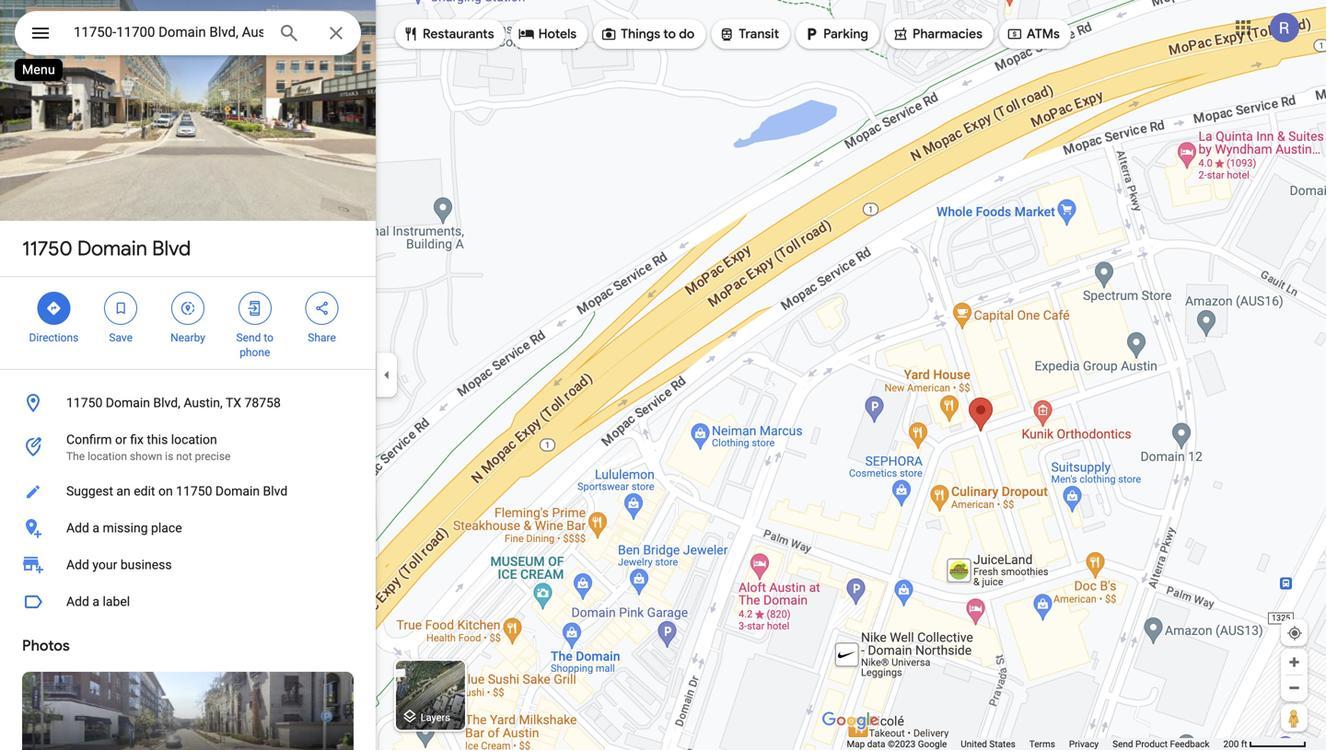 Task type: vqa. For each thing, say whether or not it's contained in the screenshot.
Send Product Feedback
yes



Task type: locate. For each thing, give the bounding box(es) containing it.
nearby
[[171, 332, 205, 345]]

suggest an edit on 11750 domain blvd button
[[0, 474, 376, 510]]

confirm
[[66, 433, 112, 448]]


[[113, 299, 129, 319]]

footer
[[847, 739, 1224, 751]]

11750 domain blvd, austin, tx 78758 button
[[0, 385, 376, 422]]

domain up or at the bottom left of the page
[[106, 396, 150, 411]]

1 add from the top
[[66, 521, 89, 536]]

11750 for 11750 domain blvd, austin, tx 78758
[[66, 396, 103, 411]]

none field inside 11750-11700 domain blvd, austin, tx 78758 field
[[74, 21, 264, 43]]

place
[[151, 521, 182, 536]]


[[719, 24, 736, 44]]

show street view coverage image
[[1282, 705, 1308, 733]]

11750 up 
[[22, 236, 73, 262]]

your
[[92, 558, 117, 573]]

blvd
[[152, 236, 191, 262], [263, 484, 288, 499]]

atms
[[1027, 26, 1060, 42]]

add
[[66, 521, 89, 536], [66, 558, 89, 573], [66, 595, 89, 610]]

shown
[[130, 451, 162, 463]]

phone
[[240, 346, 270, 359]]

united
[[961, 739, 988, 750]]

2 vertical spatial 11750
[[176, 484, 212, 499]]

11750 domain blvd
[[22, 236, 191, 262]]

1 a from the top
[[92, 521, 100, 536]]

2 vertical spatial add
[[66, 595, 89, 610]]

add left label
[[66, 595, 89, 610]]

0 vertical spatial domain
[[77, 236, 147, 262]]

location up not
[[171, 433, 217, 448]]


[[1007, 24, 1024, 44]]

 button
[[15, 11, 66, 59]]

send inside button
[[1113, 739, 1134, 750]]

terms
[[1030, 739, 1056, 750]]

business
[[121, 558, 172, 573]]

2 add from the top
[[66, 558, 89, 573]]

1 vertical spatial domain
[[106, 396, 150, 411]]

add a label
[[66, 595, 130, 610]]

1 vertical spatial blvd
[[263, 484, 288, 499]]

2 vertical spatial domain
[[216, 484, 260, 499]]

tx
[[226, 396, 241, 411]]

0 horizontal spatial location
[[88, 451, 127, 463]]

1 vertical spatial send
[[1113, 739, 1134, 750]]

share
[[308, 332, 336, 345]]

blvd down 78758
[[263, 484, 288, 499]]

2 a from the top
[[92, 595, 100, 610]]

domain down precise
[[216, 484, 260, 499]]

add down suggest at the bottom left of page
[[66, 521, 89, 536]]

a left label
[[92, 595, 100, 610]]

add a missing place button
[[0, 510, 376, 547]]

add left your
[[66, 558, 89, 573]]

blvd up 
[[152, 236, 191, 262]]

78758
[[245, 396, 281, 411]]

0 vertical spatial to
[[664, 26, 676, 42]]

do
[[679, 26, 695, 42]]

0 horizontal spatial send
[[236, 332, 261, 345]]

1 vertical spatial location
[[88, 451, 127, 463]]

send inside the send to phone
[[236, 332, 261, 345]]

11750 right on at the left bottom of the page
[[176, 484, 212, 499]]

austin,
[[184, 396, 223, 411]]

restaurants
[[423, 26, 494, 42]]

200
[[1224, 739, 1240, 750]]

a
[[92, 521, 100, 536], [92, 595, 100, 610]]

missing
[[103, 521, 148, 536]]

domain
[[77, 236, 147, 262], [106, 396, 150, 411], [216, 484, 260, 499]]

a for missing
[[92, 521, 100, 536]]

the
[[66, 451, 85, 463]]

 search field
[[15, 11, 361, 59]]

this
[[147, 433, 168, 448]]

location down or at the bottom left of the page
[[88, 451, 127, 463]]

photos
[[22, 637, 70, 656]]

domain up '' on the left top
[[77, 236, 147, 262]]

collapse side panel image
[[377, 365, 397, 386]]

0 vertical spatial send
[[236, 332, 261, 345]]

a left missing
[[92, 521, 100, 536]]

 atms
[[1007, 24, 1060, 44]]

directions
[[29, 332, 79, 345]]


[[314, 299, 330, 319]]

1 horizontal spatial blvd
[[263, 484, 288, 499]]

1 horizontal spatial to
[[664, 26, 676, 42]]

domain for blvd
[[77, 236, 147, 262]]

to left do
[[664, 26, 676, 42]]

to up the phone
[[264, 332, 274, 345]]

add your business
[[66, 558, 172, 573]]

1 horizontal spatial send
[[1113, 739, 1134, 750]]

1 vertical spatial a
[[92, 595, 100, 610]]

1 vertical spatial add
[[66, 558, 89, 573]]

11750 up confirm
[[66, 396, 103, 411]]

blvd,
[[153, 396, 180, 411]]

data
[[868, 739, 886, 750]]

0 horizontal spatial blvd
[[152, 236, 191, 262]]

to
[[664, 26, 676, 42], [264, 332, 274, 345]]

send up the phone
[[236, 332, 261, 345]]

0 vertical spatial add
[[66, 521, 89, 536]]

1 vertical spatial 11750
[[66, 396, 103, 411]]

None field
[[74, 21, 264, 43]]

0 vertical spatial a
[[92, 521, 100, 536]]

add for add a label
[[66, 595, 89, 610]]

11750 domain blvd, austin, tx 78758
[[66, 396, 281, 411]]

©2023
[[888, 739, 916, 750]]

 pharmacies
[[893, 24, 983, 44]]

states
[[990, 739, 1016, 750]]

1 vertical spatial to
[[264, 332, 274, 345]]

location
[[171, 433, 217, 448], [88, 451, 127, 463]]

0 horizontal spatial to
[[264, 332, 274, 345]]

0 vertical spatial 11750
[[22, 236, 73, 262]]

3 add from the top
[[66, 595, 89, 610]]

to inside the send to phone
[[264, 332, 274, 345]]

 hotels
[[518, 24, 577, 44]]


[[247, 299, 263, 319]]

product
[[1136, 739, 1168, 750]]

11750 domain blvd main content
[[0, 0, 376, 751]]

google
[[918, 739, 947, 750]]

footer containing map data ©2023 google
[[847, 739, 1224, 751]]


[[180, 299, 196, 319]]

layers
[[421, 713, 450, 724]]

footer inside google maps element
[[847, 739, 1224, 751]]

send left product
[[1113, 739, 1134, 750]]

send
[[236, 332, 261, 345], [1113, 739, 1134, 750]]

 restaurants
[[403, 24, 494, 44]]

11750
[[22, 236, 73, 262], [66, 396, 103, 411], [176, 484, 212, 499]]

1 horizontal spatial location
[[171, 433, 217, 448]]



Task type: describe. For each thing, give the bounding box(es) containing it.

[[403, 24, 419, 44]]

add a label button
[[0, 584, 376, 621]]

precise
[[195, 451, 231, 463]]

send to phone
[[236, 332, 274, 359]]

privacy
[[1070, 739, 1099, 750]]

or
[[115, 433, 127, 448]]


[[46, 299, 62, 319]]

suggest an edit on 11750 domain blvd
[[66, 484, 288, 499]]

 transit
[[719, 24, 780, 44]]

confirm or fix this location the location shown is not precise
[[66, 433, 231, 463]]

save
[[109, 332, 133, 345]]


[[893, 24, 909, 44]]

things
[[621, 26, 661, 42]]

edit
[[134, 484, 155, 499]]


[[29, 20, 52, 47]]

11750-11700 Domain Blvd, Austin, TX 78758 field
[[15, 11, 361, 55]]

feedback
[[1171, 739, 1210, 750]]

200 ft button
[[1224, 739, 1307, 750]]

add your business link
[[0, 547, 376, 584]]

google account: ruby anderson  
(rubyanndersson@gmail.com) image
[[1271, 13, 1300, 43]]

fix
[[130, 433, 144, 448]]

send for send to phone
[[236, 332, 261, 345]]

domain for blvd,
[[106, 396, 150, 411]]

privacy button
[[1070, 739, 1099, 751]]

united states
[[961, 739, 1016, 750]]

not
[[176, 451, 192, 463]]

11750 for 11750 domain blvd
[[22, 236, 73, 262]]

transit
[[739, 26, 780, 42]]

zoom in image
[[1288, 656, 1302, 670]]

on
[[158, 484, 173, 499]]

add a missing place
[[66, 521, 182, 536]]


[[518, 24, 535, 44]]

send product feedback
[[1113, 739, 1210, 750]]

parking
[[824, 26, 869, 42]]

 parking
[[804, 24, 869, 44]]

send product feedback button
[[1113, 739, 1210, 751]]

map
[[847, 739, 865, 750]]

an
[[116, 484, 131, 499]]

a for label
[[92, 595, 100, 610]]

google maps element
[[0, 0, 1327, 751]]

blvd inside button
[[263, 484, 288, 499]]

ft
[[1242, 739, 1248, 750]]


[[804, 24, 820, 44]]

add for add your business
[[66, 558, 89, 573]]

pharmacies
[[913, 26, 983, 42]]

send for send product feedback
[[1113, 739, 1134, 750]]

show your location image
[[1287, 626, 1304, 642]]

add for add a missing place
[[66, 521, 89, 536]]

suggest
[[66, 484, 113, 499]]

200 ft
[[1224, 739, 1248, 750]]

hotels
[[539, 26, 577, 42]]

 things to do
[[601, 24, 695, 44]]

united states button
[[961, 739, 1016, 751]]

0 vertical spatial location
[[171, 433, 217, 448]]

actions for 11750 domain blvd region
[[0, 277, 376, 369]]

map data ©2023 google
[[847, 739, 947, 750]]

terms button
[[1030, 739, 1056, 751]]

0 vertical spatial blvd
[[152, 236, 191, 262]]

label
[[103, 595, 130, 610]]

to inside  things to do
[[664, 26, 676, 42]]

is
[[165, 451, 173, 463]]


[[601, 24, 617, 44]]

zoom out image
[[1288, 682, 1302, 696]]



